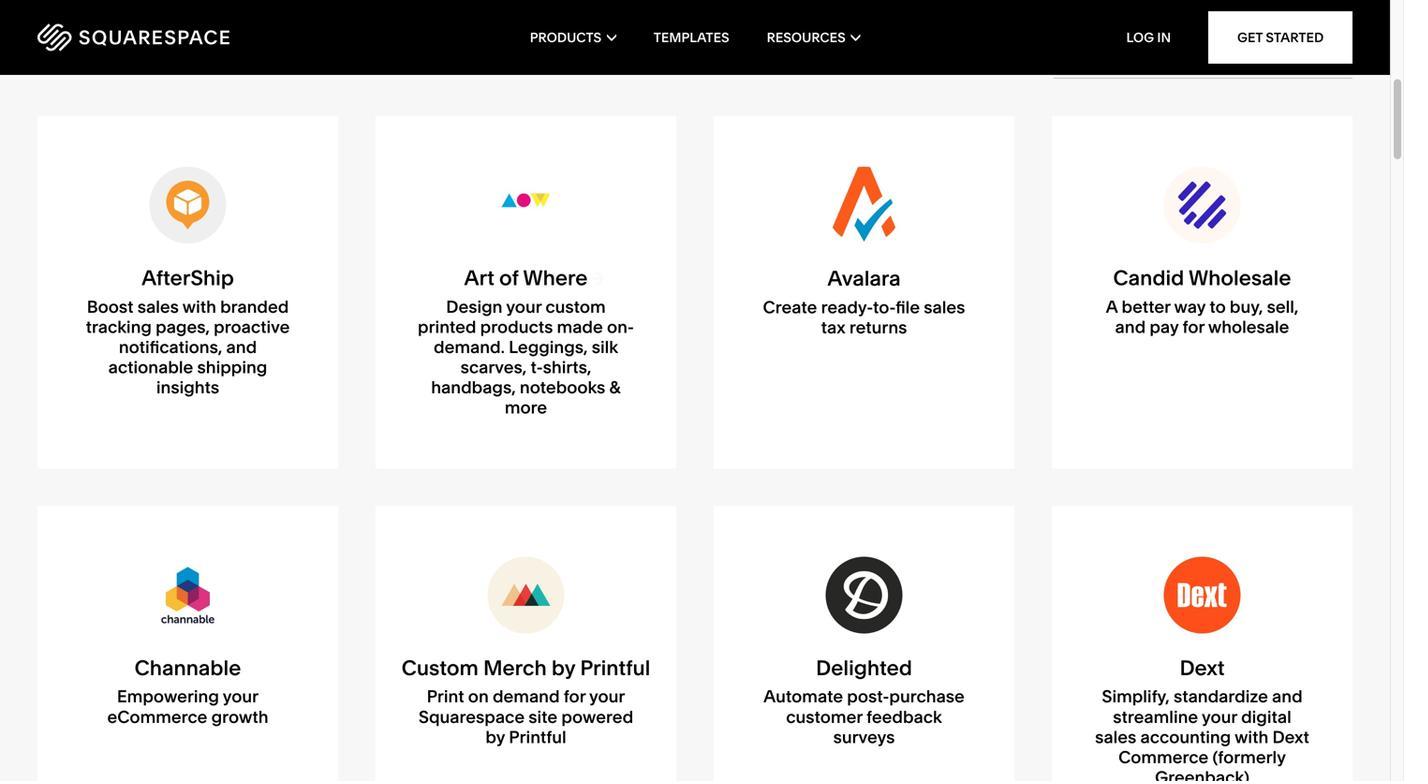 Task type: locate. For each thing, give the bounding box(es) containing it.
1 horizontal spatial with
[[1235, 727, 1269, 748]]

demand
[[493, 687, 560, 707]]

custom
[[402, 655, 479, 681]]

candid
[[1114, 265, 1185, 290]]

sales
[[137, 296, 179, 317], [924, 297, 965, 318], [1095, 727, 1137, 748]]

purchase
[[890, 687, 965, 707]]

printful
[[580, 655, 651, 681], [509, 727, 567, 748]]

where
[[523, 265, 588, 290]]

1 vertical spatial with
[[1235, 727, 1269, 748]]

2 horizontal spatial sales
[[1095, 727, 1137, 748]]

streamline
[[1113, 707, 1199, 727]]

0 horizontal spatial and
[[226, 337, 257, 357]]

merch
[[484, 655, 547, 681]]

notifications,
[[119, 337, 222, 357]]

and left pay
[[1116, 317, 1146, 337]]

templates link
[[654, 0, 730, 75]]

for
[[1183, 317, 1205, 337], [564, 687, 586, 707]]

1 horizontal spatial printful
[[580, 655, 651, 681]]

categories
[[1085, 36, 1193, 61]]

0 horizontal spatial by
[[486, 727, 505, 748]]

and right standardize
[[1272, 687, 1303, 707]]

t-
[[531, 357, 543, 378]]

ecommerce
[[107, 707, 207, 727]]

with down "aftership"
[[182, 296, 216, 317]]

automate
[[764, 687, 843, 707]]

1 vertical spatial printful
[[509, 727, 567, 748]]

customer
[[786, 707, 863, 727]]

0 vertical spatial with
[[182, 296, 216, 317]]

shipping
[[197, 357, 267, 378]]

more
[[505, 397, 547, 418]]

0 horizontal spatial with
[[182, 296, 216, 317]]

print
[[427, 687, 464, 707]]

sales right file
[[924, 297, 965, 318]]

for inside candid wholesale a better way to buy, sell, and pay for wholesale
[[1183, 317, 1205, 337]]

printful up powered
[[580, 655, 651, 681]]

sales down "aftership"
[[137, 296, 179, 317]]

aftership boost sales with branded tracking pages, proactive notifications, and actionable shipping insights
[[86, 265, 290, 398]]

for right site
[[564, 687, 586, 707]]

art
[[464, 265, 495, 290]]

with inside dext simplify, standardize and streamline your digital sales accounting with dext commerce (formerly greenback)
[[1235, 727, 1269, 748]]

ready-
[[821, 297, 873, 318]]

of
[[499, 265, 519, 290]]

empowering
[[117, 687, 219, 707]]

actionable
[[108, 357, 193, 378]]

0 vertical spatial dext
[[1180, 655, 1225, 681]]

your down of
[[506, 296, 542, 317]]

avalara
[[828, 266, 901, 291]]

your inside custom merch by printful print on demand for your squarespace site powered by printful
[[589, 687, 625, 707]]

→
[[589, 265, 606, 290]]

1 horizontal spatial dext
[[1273, 727, 1310, 748]]

logo image for avalara
[[826, 167, 903, 244]]

1 horizontal spatial by
[[552, 655, 575, 681]]

for inside custom merch by printful print on demand for your squarespace site powered by printful
[[564, 687, 586, 707]]

handbags,
[[431, 377, 516, 398]]

and down branded
[[226, 337, 257, 357]]

by up demand
[[552, 655, 575, 681]]

0 horizontal spatial sales
[[137, 296, 179, 317]]

1 vertical spatial dext
[[1273, 727, 1310, 748]]

sales down simplify,
[[1095, 727, 1137, 748]]

wholesale
[[1189, 265, 1292, 290]]

0 vertical spatial for
[[1183, 317, 1205, 337]]

your down channable
[[223, 687, 259, 707]]

templates
[[654, 30, 730, 45]]

powered
[[562, 707, 634, 727]]

printed
[[418, 317, 476, 337]]

2 horizontal spatial and
[[1272, 687, 1303, 707]]

0 vertical spatial printful
[[580, 655, 651, 681]]

your inside dext simplify, standardize and streamline your digital sales accounting with dext commerce (formerly greenback)
[[1202, 707, 1238, 727]]

aftership
[[142, 265, 234, 290]]

and
[[1116, 317, 1146, 337], [226, 337, 257, 357], [1272, 687, 1303, 707]]

by
[[552, 655, 575, 681], [486, 727, 505, 748]]

1 horizontal spatial for
[[1183, 317, 1205, 337]]

made
[[557, 317, 603, 337]]

your right site
[[589, 687, 625, 707]]

channable
[[135, 655, 241, 681]]

find
[[714, 36, 757, 61]]

find extensions:
[[714, 36, 873, 61]]

with
[[182, 296, 216, 317], [1235, 727, 1269, 748]]

custom
[[546, 296, 606, 317]]

1 horizontal spatial sales
[[924, 297, 965, 318]]

0 horizontal spatial for
[[564, 687, 586, 707]]

by down on
[[486, 727, 505, 748]]

shirts,
[[543, 357, 592, 378]]

1 vertical spatial for
[[564, 687, 586, 707]]

all
[[1054, 36, 1080, 61]]

sell,
[[1267, 296, 1299, 317]]

printful down demand
[[509, 727, 567, 748]]

a
[[1106, 296, 1118, 317]]

silk
[[592, 337, 618, 357]]

your left digital
[[1202, 707, 1238, 727]]

your
[[506, 296, 542, 317], [223, 687, 259, 707], [589, 687, 625, 707], [1202, 707, 1238, 727]]

design
[[446, 296, 503, 317]]

digital
[[1242, 707, 1292, 727]]

for right pay
[[1183, 317, 1205, 337]]

squarespace logo image
[[37, 23, 230, 52]]

1 horizontal spatial and
[[1116, 317, 1146, 337]]

get
[[1238, 30, 1263, 45]]

way
[[1174, 296, 1206, 317]]

logo image
[[488, 166, 565, 243], [149, 167, 226, 243], [826, 167, 903, 244], [1164, 167, 1241, 243], [149, 557, 226, 634], [488, 557, 565, 634], [826, 557, 903, 634], [1164, 557, 1241, 634]]

resources
[[767, 30, 846, 45]]

dext
[[1180, 655, 1225, 681], [1273, 727, 1310, 748]]

with down standardize
[[1235, 727, 1269, 748]]



Task type: describe. For each thing, give the bounding box(es) containing it.
leggings,
[[509, 337, 588, 357]]

delighted automate post-purchase customer feedback surveys
[[764, 655, 965, 748]]

commerce
[[1119, 747, 1209, 768]]

0 horizontal spatial dext
[[1180, 655, 1225, 681]]

and inside candid wholesale a better way to buy, sell, and pay for wholesale
[[1116, 317, 1146, 337]]

art of where → design your custom printed products made on- demand. leggings, silk scarves, t-shirts, handbags, notebooks & more
[[418, 265, 634, 418]]

logo image for candid
[[1164, 167, 1241, 243]]

logo image for dext
[[1164, 557, 1241, 634]]

log             in
[[1127, 30, 1171, 45]]

resources button
[[767, 0, 860, 75]]

custom merch by printful print on demand for your squarespace site powered by printful
[[402, 655, 651, 748]]

growth
[[211, 707, 268, 727]]

wholesale
[[1209, 317, 1290, 337]]

create
[[763, 297, 817, 318]]

returns
[[850, 317, 907, 338]]

feedback
[[867, 707, 942, 727]]

sales inside dext simplify, standardize and streamline your digital sales accounting with dext commerce (formerly greenback)
[[1095, 727, 1137, 748]]

file
[[896, 297, 920, 318]]

log             in link
[[1127, 30, 1171, 45]]

log
[[1127, 30, 1154, 45]]

insights
[[156, 377, 219, 398]]

candid wholesale a better way to buy, sell, and pay for wholesale
[[1106, 265, 1299, 337]]

logo image for delighted
[[826, 557, 903, 634]]

to-
[[873, 297, 896, 318]]

logo image for aftership
[[149, 167, 226, 243]]

logo image for channable
[[149, 557, 226, 634]]

(formerly
[[1213, 747, 1286, 768]]

squarespace
[[419, 707, 525, 727]]

surveys
[[834, 727, 895, 748]]

and inside aftership boost sales with branded tracking pages, proactive notifications, and actionable shipping insights
[[226, 337, 257, 357]]

pay
[[1150, 317, 1179, 337]]

better
[[1122, 296, 1171, 317]]

notebooks
[[520, 377, 606, 398]]

on-
[[607, 317, 634, 337]]

all categories
[[1054, 36, 1193, 61]]

site
[[529, 707, 558, 727]]

dext simplify, standardize and streamline your digital sales accounting with dext commerce (formerly greenback)
[[1095, 655, 1310, 781]]

get started link
[[1209, 11, 1353, 64]]

products button
[[530, 0, 616, 75]]

products
[[530, 30, 602, 45]]

your inside channable empowering your ecommerce growth
[[223, 687, 259, 707]]

squarespace logo link
[[37, 23, 301, 52]]

post-
[[847, 687, 890, 707]]

delighted
[[816, 655, 912, 681]]

boost
[[87, 296, 134, 317]]

simplify,
[[1102, 687, 1170, 707]]

1 vertical spatial by
[[486, 727, 505, 748]]

products
[[480, 317, 553, 337]]

on
[[468, 687, 489, 707]]

pages,
[[156, 317, 210, 337]]

logo image for art
[[488, 166, 565, 243]]

branded
[[220, 296, 289, 317]]

avalara create ready-to-file sales tax returns
[[763, 266, 965, 338]]

accounting
[[1141, 727, 1231, 748]]

0 horizontal spatial printful
[[509, 727, 567, 748]]

sales inside aftership boost sales with branded tracking pages, proactive notifications, and actionable shipping insights
[[137, 296, 179, 317]]

to
[[1210, 296, 1226, 317]]

demand.
[[434, 337, 505, 357]]

and inside dext simplify, standardize and streamline your digital sales accounting with dext commerce (formerly greenback)
[[1272, 687, 1303, 707]]

logo image for custom
[[488, 557, 565, 634]]

channable empowering your ecommerce growth
[[107, 655, 268, 727]]

in
[[1158, 30, 1171, 45]]

tax
[[821, 317, 846, 338]]

sales inside avalara create ready-to-file sales tax returns
[[924, 297, 965, 318]]

with inside aftership boost sales with branded tracking pages, proactive notifications, and actionable shipping insights
[[182, 296, 216, 317]]

standardize
[[1174, 687, 1269, 707]]

&
[[609, 377, 621, 398]]

get started
[[1238, 30, 1324, 45]]

started
[[1266, 30, 1324, 45]]

extensions:
[[761, 36, 873, 61]]

buy,
[[1230, 296, 1263, 317]]

all categories button
[[1054, 20, 1353, 79]]

proactive
[[214, 317, 290, 337]]

scarves,
[[461, 357, 527, 378]]

your inside art of where → design your custom printed products made on- demand. leggings, silk scarves, t-shirts, handbags, notebooks & more
[[506, 296, 542, 317]]

greenback)
[[1155, 767, 1250, 781]]

0 vertical spatial by
[[552, 655, 575, 681]]

tracking
[[86, 317, 152, 337]]



Task type: vqa. For each thing, say whether or not it's contained in the screenshot.
Squarespace templates are optimized for all devices, so you only have to design your website once. Test and preview how your website will appear on a range of screens.
no



